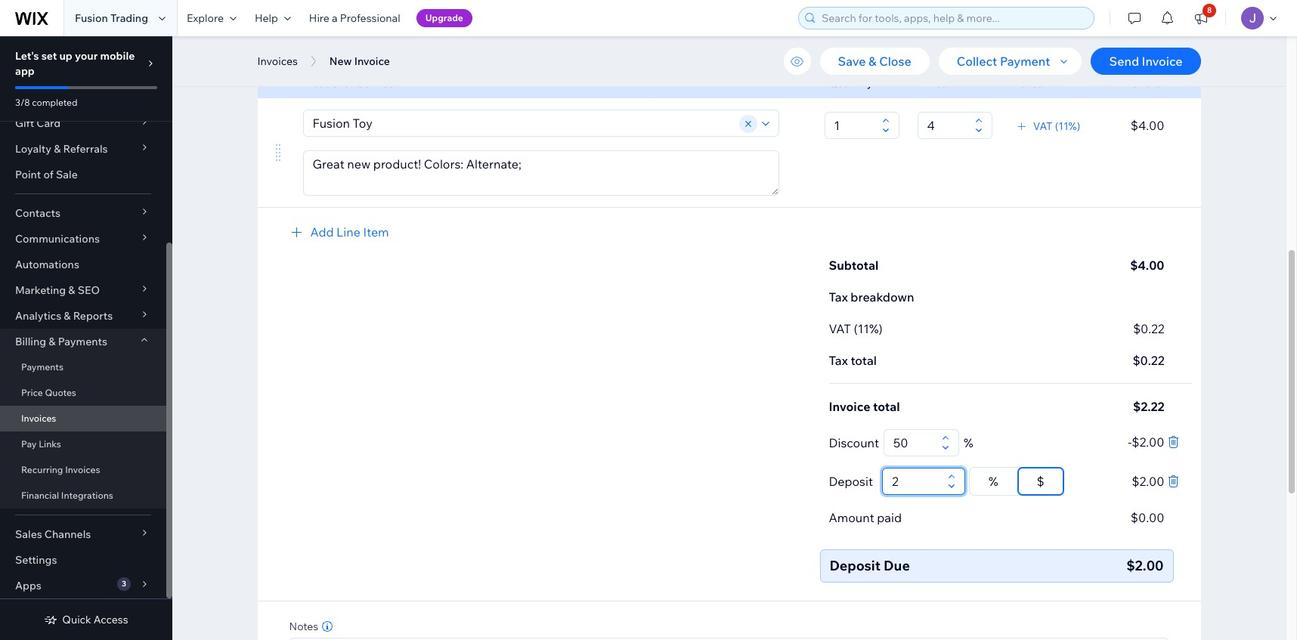 Task type: describe. For each thing, give the bounding box(es) containing it.
gift card
[[15, 116, 61, 130]]

item
[[363, 225, 389, 240]]

3
[[122, 579, 126, 589]]

close
[[880, 54, 912, 69]]

subtotal
[[829, 258, 879, 273]]

product
[[301, 76, 341, 90]]

billing
[[15, 335, 46, 349]]

quick
[[62, 613, 91, 627]]

invoices for the invoices button
[[258, 54, 298, 68]]

up
[[59, 49, 72, 63]]

Give this invoice a title, e.g., Clothing Purchases or Website Redesign. field
[[295, 23, 1005, 48]]

collect payment button
[[939, 48, 1083, 75]]

links
[[39, 439, 61, 450]]

-$2.00
[[1129, 434, 1165, 450]]

& for save
[[869, 54, 877, 69]]

billing & payments button
[[0, 329, 166, 355]]

pay links
[[21, 439, 61, 450]]

deposit due
[[830, 557, 910, 575]]

invoice for send invoice
[[1142, 54, 1183, 69]]

marketing & seo
[[15, 284, 100, 297]]

collect
[[957, 54, 998, 69]]

point
[[15, 168, 41, 182]]

analytics & reports
[[15, 309, 113, 323]]

quantity
[[829, 76, 873, 90]]

send invoice
[[1110, 54, 1183, 69]]

price quotes link
[[0, 380, 166, 406]]

invoices button
[[250, 50, 305, 73]]

access
[[94, 613, 128, 627]]

tax for tax breakdown
[[829, 290, 848, 305]]

completed
[[32, 97, 77, 108]]

1 horizontal spatial invoice
[[829, 399, 871, 414]]

Add an item field
[[308, 110, 737, 136]]

send
[[1110, 54, 1140, 69]]

deposit for deposit
[[829, 474, 873, 489]]

financial
[[21, 490, 59, 501]]

quick access
[[62, 613, 128, 627]]

$0.22 for tax total
[[1133, 353, 1165, 368]]

& for analytics
[[64, 309, 71, 323]]

breakdown
[[851, 290, 915, 305]]

-
[[1129, 434, 1132, 450]]

sales channels
[[15, 528, 91, 542]]

$0.00
[[1131, 510, 1165, 526]]

reports
[[73, 309, 113, 323]]

pay
[[21, 439, 37, 450]]

price for price
[[922, 76, 948, 90]]

1 horizontal spatial line
[[1117, 76, 1138, 90]]

quotes
[[45, 387, 76, 399]]

1 vertical spatial $2.00
[[1132, 474, 1165, 489]]

save & close
[[838, 54, 912, 69]]

amount paid
[[829, 510, 902, 526]]

upgrade button
[[416, 9, 473, 27]]

marketing
[[15, 284, 66, 297]]

total for invoice total
[[874, 399, 901, 414]]

$ button
[[1018, 468, 1064, 495]]

Write a description text field
[[304, 151, 779, 195]]

invoice for new invoice
[[354, 54, 390, 68]]

paid
[[878, 510, 902, 526]]

0 vertical spatial $2.00
[[1132, 434, 1165, 450]]

card
[[37, 116, 61, 130]]

point of sale link
[[0, 162, 166, 188]]

add line item
[[310, 225, 389, 240]]

send invoice button
[[1092, 48, 1201, 75]]

settings link
[[0, 548, 166, 573]]

new invoice button
[[322, 50, 398, 73]]

recurring
[[21, 464, 63, 476]]

recurring invoices
[[21, 464, 100, 476]]

explore
[[187, 11, 224, 25]]

recurring invoices link
[[0, 458, 166, 483]]

help
[[255, 11, 278, 25]]

fusion
[[75, 11, 108, 25]]

loyalty & referrals button
[[0, 136, 166, 162]]

professional
[[340, 11, 401, 25]]

trading
[[110, 11, 148, 25]]

fusion trading
[[75, 11, 148, 25]]

help button
[[246, 0, 300, 36]]

contacts
[[15, 206, 60, 220]]

& for marketing
[[68, 284, 75, 297]]

$0.22 for vat (11%)
[[1134, 321, 1165, 337]]

app
[[15, 64, 35, 78]]



Task type: vqa. For each thing, say whether or not it's contained in the screenshot.
"1/7"
no



Task type: locate. For each thing, give the bounding box(es) containing it.
hire
[[309, 11, 330, 25]]

payments up price quotes
[[21, 362, 64, 373]]

vat down taxes
[[1034, 119, 1053, 133]]

0 vertical spatial total
[[851, 353, 877, 368]]

financial integrations link
[[0, 483, 166, 509]]

1 vertical spatial deposit
[[830, 557, 881, 575]]

deposit up amount
[[829, 474, 873, 489]]

1 horizontal spatial vat (11%)
[[1034, 119, 1081, 133]]

add
[[310, 225, 334, 240]]

%
[[964, 436, 974, 451], [989, 474, 999, 489]]

vat up tax total
[[829, 321, 852, 337]]

3/8
[[15, 97, 30, 108]]

1 $4.00 from the top
[[1131, 118, 1165, 133]]

discount
[[829, 436, 880, 451]]

of
[[43, 168, 54, 182]]

due
[[884, 557, 910, 575]]

Search for tools, apps, help & more... field
[[818, 8, 1090, 29]]

set
[[41, 49, 57, 63]]

& right billing
[[49, 335, 56, 349]]

2 tax from the top
[[829, 353, 848, 368]]

price down save & close button
[[922, 76, 948, 90]]

sale
[[56, 168, 78, 182]]

0 horizontal spatial invoice
[[354, 54, 390, 68]]

& left reports
[[64, 309, 71, 323]]

save
[[838, 54, 866, 69]]

billing & payments
[[15, 335, 107, 349]]

1 vertical spatial vat (11%)
[[829, 321, 883, 337]]

1 vertical spatial %
[[989, 474, 999, 489]]

% inside button
[[989, 474, 999, 489]]

tax up invoice total
[[829, 353, 848, 368]]

vat (11%) button
[[1016, 119, 1081, 133]]

point of sale
[[15, 168, 78, 182]]

invoice inside button
[[354, 54, 390, 68]]

tax total
[[829, 353, 877, 368]]

price
[[922, 76, 948, 90], [21, 387, 43, 399]]

0 horizontal spatial vat (11%)
[[829, 321, 883, 337]]

total up discount
[[874, 399, 901, 414]]

1 vertical spatial tax
[[829, 353, 848, 368]]

(11%)
[[1056, 119, 1081, 133], [854, 321, 883, 337]]

& inside popup button
[[54, 142, 61, 156]]

invoice up discount
[[829, 399, 871, 414]]

$2.22
[[1134, 399, 1165, 414]]

1 vertical spatial total
[[874, 399, 901, 414]]

1 vertical spatial (11%)
[[854, 321, 883, 337]]

1 $0.22 from the top
[[1134, 321, 1165, 337]]

0 vertical spatial price
[[922, 76, 948, 90]]

quick access button
[[44, 613, 128, 627]]

sales channels button
[[0, 522, 166, 548]]

your
[[75, 49, 98, 63]]

0 horizontal spatial invoices
[[21, 413, 56, 424]]

None text field
[[923, 113, 971, 138], [889, 430, 938, 456], [923, 113, 971, 138], [889, 430, 938, 456]]

0 horizontal spatial price
[[21, 387, 43, 399]]

$4.00
[[1131, 118, 1165, 133], [1131, 258, 1165, 273]]

0 vertical spatial $0.22
[[1134, 321, 1165, 337]]

1 vertical spatial invoices
[[21, 413, 56, 424]]

1 horizontal spatial invoices
[[65, 464, 100, 476]]

analytics
[[15, 309, 61, 323]]

pay links link
[[0, 432, 166, 458]]

deposit
[[829, 474, 873, 489], [830, 557, 881, 575]]

line
[[1117, 76, 1138, 90], [337, 225, 361, 240]]

price left 'quotes'
[[21, 387, 43, 399]]

integrations
[[61, 490, 113, 501]]

vat (11%) down taxes
[[1034, 119, 1081, 133]]

0 vertical spatial $4.00
[[1131, 118, 1165, 133]]

0 horizontal spatial line
[[337, 225, 361, 240]]

invoices inside button
[[258, 54, 298, 68]]

1 tax from the top
[[829, 290, 848, 305]]

let's set up your mobile app
[[15, 49, 135, 78]]

gift
[[15, 116, 34, 130]]

deposit left due
[[830, 557, 881, 575]]

0 vertical spatial vat (11%)
[[1034, 119, 1081, 133]]

settings
[[15, 554, 57, 567]]

2 $4.00 from the top
[[1131, 258, 1165, 273]]

or
[[344, 76, 354, 90]]

2 vertical spatial $2.00
[[1127, 557, 1164, 575]]

service
[[357, 76, 394, 90]]

& right loyalty
[[54, 142, 61, 156]]

1 vertical spatial price
[[21, 387, 43, 399]]

mobile
[[100, 49, 135, 63]]

% left $ button
[[989, 474, 999, 489]]

1 vertical spatial line
[[337, 225, 361, 240]]

line down the send
[[1117, 76, 1138, 90]]

loyalty
[[15, 142, 51, 156]]

marketing & seo button
[[0, 278, 166, 303]]

tax breakdown
[[829, 290, 915, 305]]

payments down analytics & reports dropdown button
[[58, 335, 107, 349]]

communications
[[15, 232, 100, 246]]

payments inside dropdown button
[[58, 335, 107, 349]]

apps
[[15, 579, 41, 593]]

1 horizontal spatial %
[[989, 474, 999, 489]]

deposit for deposit due
[[830, 557, 881, 575]]

product or service
[[301, 76, 394, 90]]

sidebar element
[[0, 0, 172, 641]]

amount
[[829, 510, 875, 526]]

contacts button
[[0, 200, 166, 226]]

price inside price quotes link
[[21, 387, 43, 399]]

line total
[[1117, 76, 1165, 90]]

let's
[[15, 49, 39, 63]]

1 vertical spatial $0.22
[[1133, 353, 1165, 368]]

0 vertical spatial line
[[1117, 76, 1138, 90]]

0 vertical spatial invoices
[[258, 54, 298, 68]]

line right add
[[337, 225, 361, 240]]

vat (11%)
[[1034, 119, 1081, 133], [829, 321, 883, 337]]

& left seo
[[68, 284, 75, 297]]

add line item button
[[288, 223, 389, 241]]

0 horizontal spatial %
[[964, 436, 974, 451]]

0 horizontal spatial (11%)
[[854, 321, 883, 337]]

payments
[[58, 335, 107, 349], [21, 362, 64, 373]]

invoices link
[[0, 406, 166, 432]]

tax
[[829, 290, 848, 305], [829, 353, 848, 368]]

0 vertical spatial vat
[[1034, 119, 1053, 133]]

2 $0.22 from the top
[[1133, 353, 1165, 368]]

1 vertical spatial payments
[[21, 362, 64, 373]]

$2.00 down $0.00
[[1127, 557, 1164, 575]]

tax down subtotal
[[829, 290, 848, 305]]

total for tax total
[[851, 353, 877, 368]]

$2.00
[[1132, 434, 1165, 450], [1132, 474, 1165, 489], [1127, 557, 1164, 575]]

invoice total
[[829, 399, 901, 414]]

1 vertical spatial $4.00
[[1131, 258, 1165, 273]]

3/8 completed
[[15, 97, 77, 108]]

2 vertical spatial invoices
[[65, 464, 100, 476]]

invoices up pay links
[[21, 413, 56, 424]]

invoices down pay links link
[[65, 464, 100, 476]]

None text field
[[830, 113, 878, 138], [888, 469, 944, 495], [830, 113, 878, 138], [888, 469, 944, 495]]

payment
[[1000, 54, 1051, 69]]

upgrade
[[426, 12, 464, 23]]

$2.00 down $2.22
[[1132, 434, 1165, 450]]

automations link
[[0, 252, 166, 278]]

& right save
[[869, 54, 877, 69]]

price quotes
[[21, 387, 76, 399]]

2 horizontal spatial invoice
[[1142, 54, 1183, 69]]

0 vertical spatial (11%)
[[1056, 119, 1081, 133]]

loyalty & referrals
[[15, 142, 108, 156]]

0 vertical spatial %
[[964, 436, 974, 451]]

a
[[332, 11, 338, 25]]

& for billing
[[49, 335, 56, 349]]

collect payment
[[957, 54, 1051, 69]]

price for price quotes
[[21, 387, 43, 399]]

1 horizontal spatial vat
[[1034, 119, 1053, 133]]

& inside button
[[869, 54, 877, 69]]

2 horizontal spatial invoices
[[258, 54, 298, 68]]

$2.00 up $0.00
[[1132, 474, 1165, 489]]

payments link
[[0, 355, 166, 380]]

vat (11%) up tax total
[[829, 321, 883, 337]]

1 vertical spatial vat
[[829, 321, 852, 337]]

8
[[1208, 5, 1213, 15]]

$0.22
[[1134, 321, 1165, 337], [1133, 353, 1165, 368]]

1 horizontal spatial (11%)
[[1056, 119, 1081, 133]]

save & close button
[[820, 48, 930, 75]]

tax for tax total
[[829, 353, 848, 368]]

0 vertical spatial tax
[[829, 290, 848, 305]]

analytics & reports button
[[0, 303, 166, 329]]

invoice up service
[[354, 54, 390, 68]]

total up invoice total
[[851, 353, 877, 368]]

& for loyalty
[[54, 142, 61, 156]]

% button
[[970, 468, 1018, 495]]

new
[[330, 54, 352, 68]]

taxes
[[1015, 76, 1043, 90]]

hire a professional link
[[300, 0, 410, 36]]

1 horizontal spatial price
[[922, 76, 948, 90]]

invoice up "total"
[[1142, 54, 1183, 69]]

line inside button
[[337, 225, 361, 240]]

$
[[1037, 474, 1045, 489]]

0 vertical spatial deposit
[[829, 474, 873, 489]]

0 horizontal spatial vat
[[829, 321, 852, 337]]

invoices down help button
[[258, 54, 298, 68]]

invoice inside button
[[1142, 54, 1183, 69]]

0 vertical spatial payments
[[58, 335, 107, 349]]

communications button
[[0, 226, 166, 252]]

notes
[[289, 620, 319, 634]]

invoices for invoices link
[[21, 413, 56, 424]]

invoice
[[1142, 54, 1183, 69], [354, 54, 390, 68], [829, 399, 871, 414]]

&
[[869, 54, 877, 69], [54, 142, 61, 156], [68, 284, 75, 297], [64, 309, 71, 323], [49, 335, 56, 349]]

% up % button
[[964, 436, 974, 451]]

gift card button
[[0, 110, 166, 136]]



